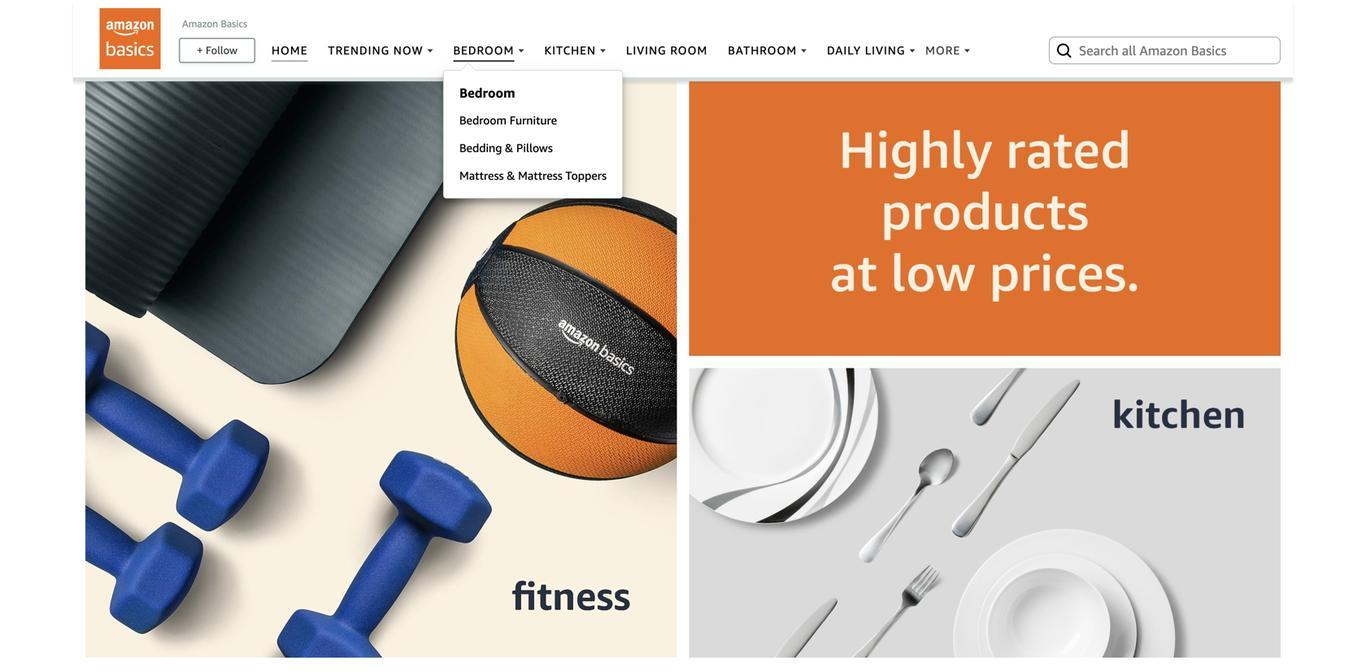Task type: vqa. For each thing, say whether or not it's contained in the screenshot.
"fingers!"
no



Task type: describe. For each thing, give the bounding box(es) containing it.
+
[[197, 44, 203, 56]]

search image
[[1055, 40, 1075, 60]]



Task type: locate. For each thing, give the bounding box(es) containing it.
amazon basics link
[[182, 18, 247, 29]]

basics
[[221, 18, 247, 29]]

Search all Amazon Basics search field
[[1080, 36, 1255, 64]]

amazon basics
[[182, 18, 247, 29]]

+ follow
[[197, 44, 238, 56]]

amazon basics logo image
[[100, 8, 161, 69]]

amazon
[[182, 18, 218, 29]]

follow
[[206, 44, 238, 56]]

+ follow button
[[180, 39, 254, 62]]



